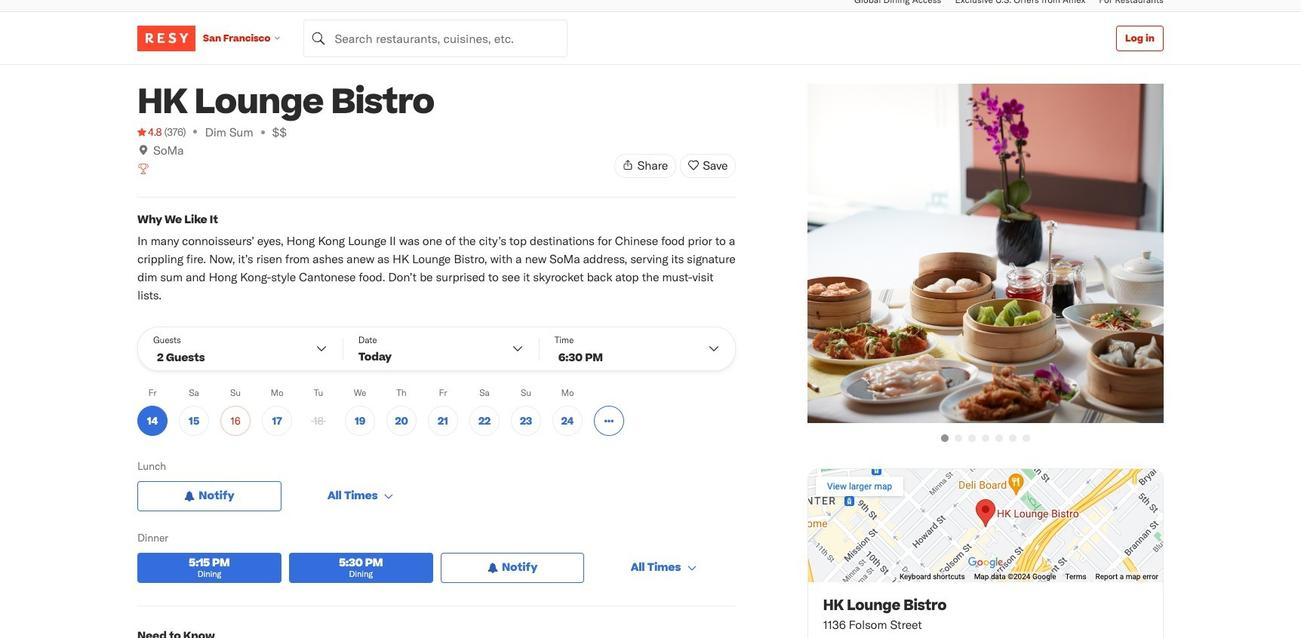 Task type: locate. For each thing, give the bounding box(es) containing it.
None field
[[304, 19, 568, 57]]

4.8 out of 5 stars image
[[137, 125, 162, 140]]

Search restaurants, cuisines, etc. text field
[[304, 19, 568, 57]]



Task type: vqa. For each thing, say whether or not it's contained in the screenshot.
field
yes



